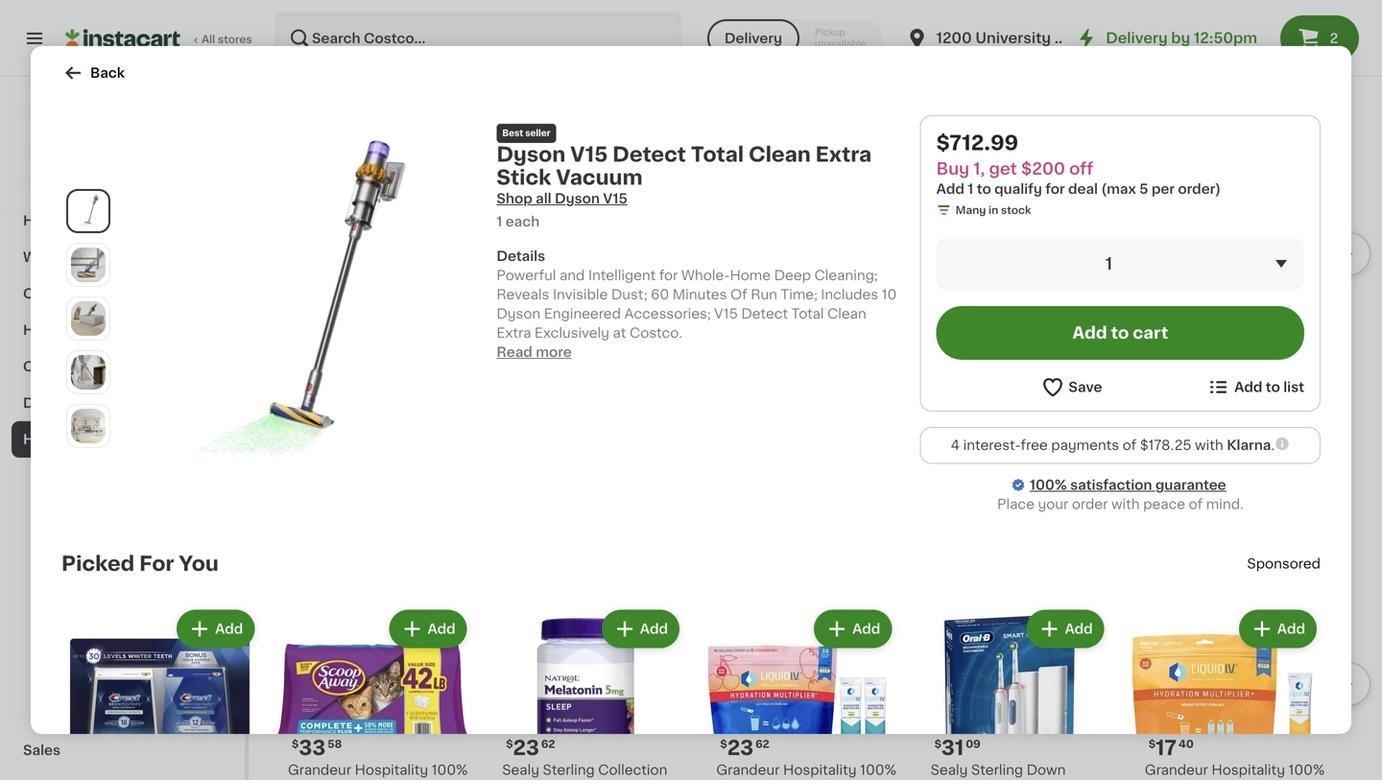 Task type: vqa. For each thing, say whether or not it's contained in the screenshot.
Klarna
yes



Task type: locate. For each thing, give the bounding box(es) containing it.
1 down uv-
[[1145, 401, 1150, 412]]

1 vertical spatial in
[[340, 401, 350, 412]]

& right bed
[[65, 542, 76, 556]]

100% for 23
[[860, 764, 896, 777]]

1 vertical spatial v15
[[714, 307, 738, 321]]

each inside homedics warm/cool mist ultrasonic humidifier with uv-c technology & remote 1 each
[[1152, 401, 1179, 412]]

enlarge small appliances dyson v15 detect total clean extra stick vacuum hero (opens in a new tab) image
[[71, 194, 106, 228]]

99 up purifier
[[984, 300, 998, 311]]

delivery inside button
[[725, 32, 782, 45]]

to inside button
[[1111, 325, 1129, 341]]

detect
[[613, 144, 686, 165], [741, 307, 788, 321], [577, 344, 624, 357]]

2 vertical spatial total
[[627, 344, 660, 357]]

more
[[1295, 41, 1330, 55]]

for up 60
[[659, 269, 678, 282]]

stock inside product group
[[1210, 420, 1240, 431]]

sealy inside sealy sterling down
[[931, 764, 968, 777]]

99 inside the $ 562 99
[[984, 300, 998, 311]]

by
[[1171, 31, 1190, 45]]

1 vertical spatial to
[[1111, 325, 1129, 341]]

run
[[751, 288, 778, 301]]

0 vertical spatial best
[[502, 129, 523, 138]]

0 horizontal spatial in
[[340, 401, 350, 412]]

item carousel region containing 72
[[288, 83, 1371, 445]]

1 grandeur from the left
[[288, 764, 351, 777]]

outdoors
[[35, 671, 99, 684]]

1 vertical spatial goods
[[67, 287, 113, 300]]

$ 33 58
[[292, 738, 342, 758]]

2 vertical spatial stock
[[1210, 420, 1240, 431]]

gallon,
[[335, 344, 381, 357]]

1 horizontal spatial 1,
[[974, 161, 985, 177]]

home for home improvement & hardware
[[35, 615, 75, 629]]

1 vertical spatial clean
[[828, 307, 867, 321]]

powerful
[[497, 269, 556, 282]]

2 horizontal spatial hospitality
[[1212, 764, 1285, 777]]

hospitality for 17
[[1212, 764, 1285, 777]]

vacuum down costco.
[[620, 363, 674, 376]]

1 horizontal spatial many in stock
[[956, 205, 1031, 216]]

delivery for delivery
[[725, 32, 782, 45]]

enlarge small appliances dyson v15 detect total clean extra stick vacuum unknown (opens in a new tab) image
[[71, 301, 106, 336], [71, 355, 106, 390], [71, 409, 106, 443]]

home inside details powerful and intelligent for whole-home deep cleaning; reveals invisible dust; 60 minutes of run time; includes 10 dyson engineered accessories; v15 detect total clean extra exclusively at costco. read more
[[730, 269, 771, 282]]

100% inside button
[[49, 185, 78, 195]]

for inside $712.99 buy 1, get $200 off add 1 to qualify for deal (max 5 per order)
[[1046, 182, 1065, 196]]

fitness
[[35, 707, 84, 721]]

many in stock down pack,
[[307, 401, 383, 412]]

1 $ 23 62 from the left
[[720, 738, 770, 758]]

0 horizontal spatial get
[[542, 327, 560, 338]]

best for best seller
[[508, 279, 529, 288]]

$200
[[1021, 161, 1065, 177], [563, 327, 591, 338]]

item carousel region
[[288, 83, 1371, 445], [288, 521, 1371, 780]]

1 vertical spatial item carousel region
[[288, 521, 1371, 780]]

1 up add to cart
[[1106, 256, 1113, 272]]

1 vertical spatial of
[[1189, 498, 1203, 511]]

$ 712 99
[[506, 299, 564, 319]]

get left $20
[[1185, 327, 1203, 338]]

hospitality inside product group
[[1212, 764, 1285, 777]]

3 grandeur from the left
[[1145, 764, 1208, 777]]

and inside greenmade storage bin with lid, 27 gallon, black and yellow box, pack, 27 gal
[[425, 344, 451, 357]]

best up the shop
[[502, 129, 523, 138]]

sealy sterling down
[[931, 764, 1104, 780]]

1 sterling from the left
[[543, 764, 595, 777]]

home improvement & hardware link
[[12, 604, 233, 659]]

dyson up purifying at the right top
[[931, 325, 975, 338]]

2 horizontal spatial clean
[[828, 307, 867, 321]]

10
[[882, 288, 897, 301]]

3 hospitality from the left
[[1212, 764, 1285, 777]]

0 vertical spatial and
[[560, 269, 585, 282]]

for
[[1046, 182, 1065, 196], [659, 269, 678, 282]]

$ 23 62
[[720, 738, 770, 758], [506, 738, 555, 758]]

1 23 from the left
[[727, 738, 754, 758]]

goods for paper goods
[[67, 178, 113, 191]]

2 grandeur from the left
[[716, 764, 780, 777]]

dyson down "buy 1, get $200 off"
[[502, 344, 546, 357]]

0 vertical spatial in
[[989, 205, 999, 216]]

goods down enlarge small appliances dyson v15 detect total clean extra stick vacuum unknown (opens in a new tab) icon
[[67, 287, 113, 300]]

clean
[[749, 144, 811, 165], [828, 307, 867, 321], [502, 363, 541, 376]]

99 right the 72
[[754, 300, 769, 311]]

buy up read on the top left of page
[[508, 327, 529, 338]]

cider
[[73, 105, 111, 118]]

1 horizontal spatial grandeur hospitality 100%
[[716, 764, 903, 780]]

2 horizontal spatial 1,
[[1175, 327, 1182, 338]]

health & personal care link
[[12, 203, 233, 239]]

buy down $712.99
[[937, 161, 970, 177]]

& right beer
[[59, 105, 70, 118]]

1, inside product group
[[1175, 327, 1182, 338]]

1 62 from the left
[[756, 739, 770, 750]]

stick inside 'dyson v15 detect total clean extra stick vacuum'
[[583, 363, 616, 376]]

& right improvement
[[172, 615, 183, 629]]

3 grandeur hospitality 100% from the left
[[1145, 764, 1325, 780]]

0 horizontal spatial stick
[[497, 168, 551, 188]]

for left deal
[[1046, 182, 1065, 196]]

details button
[[497, 247, 897, 266]]

total inside details powerful and intelligent for whole-home deep cleaning; reveals invisible dust; 60 minutes of run time; includes 10 dyson engineered accessories; v15 detect total clean extra exclusively at costco. read more
[[792, 307, 824, 321]]

get up "qualify"
[[989, 161, 1017, 177]]

4 99 from the left
[[1185, 300, 1199, 311]]

seller up reveals
[[531, 279, 556, 288]]

3 enlarge small appliances dyson v15 detect total clean extra stick vacuum unknown (opens in a new tab) image from the top
[[71, 409, 106, 443]]

and down bin in the left of the page
[[425, 344, 451, 357]]

0 horizontal spatial to
[[977, 182, 991, 196]]

99 right 92
[[1185, 300, 1199, 311]]

seller up 'all'
[[525, 129, 551, 138]]

get inside $712.99 buy 1, get $200 off add 1 to qualify for deal (max 5 per order)
[[989, 161, 1017, 177]]

grandeur hospitality 100% for 33
[[288, 764, 482, 780]]

12:50pm
[[1194, 31, 1258, 45]]

1 vertical spatial detect
[[741, 307, 788, 321]]

in for $712.99
[[989, 205, 999, 216]]

and up 'invisible'
[[560, 269, 585, 282]]

99 inside "$ 712 99"
[[550, 300, 564, 311]]

paper
[[23, 178, 64, 191]]

0 vertical spatial stock
[[1001, 205, 1031, 216]]

detect down run
[[741, 307, 788, 321]]

1 horizontal spatial total
[[691, 144, 744, 165]]

stock down the gal
[[353, 401, 383, 412]]

0 horizontal spatial total
[[627, 344, 660, 357]]

best for best seller dyson v15 detect total clean extra stick vacuum shop all dyson v15 1 each
[[502, 129, 523, 138]]

v15
[[603, 192, 628, 205]]

stick down at
[[583, 363, 616, 376]]

off left at
[[594, 327, 610, 338]]

sterling down 09
[[971, 764, 1023, 777]]

None search field
[[275, 12, 682, 65]]

seller inside best seller dyson v15 detect total clean extra stick vacuum shop all dyson v15 1 each
[[525, 129, 551, 138]]

mind.
[[1206, 498, 1244, 511]]

off inside product group
[[1229, 327, 1245, 338]]

2 vertical spatial v15
[[550, 344, 573, 357]]

dyson up 'all'
[[497, 144, 566, 165]]

cleaning
[[23, 360, 85, 373]]

& left garden
[[102, 671, 113, 684]]

27 down greenmade
[[315, 344, 331, 357]]

& left 'furniture'
[[412, 38, 429, 58]]

guarantee up care on the left top
[[148, 185, 203, 195]]

electronics
[[23, 68, 101, 82]]

2 vertical spatial detect
[[577, 344, 624, 357]]

beer
[[23, 105, 56, 118]]

in down pack,
[[340, 401, 350, 412]]

many in stock for $712.99
[[956, 205, 1031, 216]]

1, down $712.99
[[974, 161, 985, 177]]

sealy for 23
[[502, 764, 539, 777]]

get for 92
[[1185, 327, 1203, 338]]

delivery for delivery by 12:50pm
[[1106, 31, 1168, 45]]

0 horizontal spatial 62
[[541, 739, 555, 750]]

1 vertical spatial seller
[[531, 279, 556, 288]]

delivery button
[[707, 19, 800, 58]]

goods
[[67, 178, 113, 191], [67, 287, 113, 300], [68, 433, 114, 446]]

stick up the shop
[[497, 168, 551, 188]]

1 horizontal spatial 62
[[756, 739, 770, 750]]

$200 up "qualify"
[[1021, 161, 1065, 177]]

view more link
[[1258, 38, 1344, 58]]

v15 inside details powerful and intelligent for whole-home deep cleaning; reveals invisible dust; 60 minutes of run time; includes 10 dyson engineered accessories; v15 detect total clean extra exclusively at costco. read more
[[714, 307, 738, 321]]

mist
[[1297, 344, 1326, 357]]

deep
[[774, 269, 811, 282]]

home down deli
[[23, 433, 65, 446]]

satisfaction up personal
[[81, 185, 145, 195]]

1 vertical spatial each
[[1152, 401, 1179, 412]]

read
[[497, 346, 533, 359]]

0 vertical spatial total
[[691, 144, 744, 165]]

with down 100% satisfaction guarantee link
[[1112, 498, 1140, 511]]

3 99 from the left
[[984, 300, 998, 311]]

uv-
[[1145, 382, 1170, 396]]

of left $178.25
[[1123, 439, 1137, 452]]

grandeur for 23
[[716, 764, 780, 777]]

to left cart
[[1111, 325, 1129, 341]]

view
[[1258, 41, 1291, 55]]

2 horizontal spatial to
[[1266, 381, 1280, 394]]

gal
[[362, 382, 378, 392]]

dyson down reveals
[[497, 307, 541, 321]]

& for dairy
[[54, 396, 65, 410]]

home
[[730, 269, 771, 282], [23, 433, 65, 446], [35, 615, 75, 629]]

invisible
[[553, 288, 608, 301]]

with up remote on the right of page
[[1291, 363, 1319, 376]]

many down pack,
[[307, 401, 338, 412]]

satisfaction up place your order with peace of mind.
[[1070, 479, 1152, 492]]

dyson inside details powerful and intelligent for whole-home deep cleaning; reveals invisible dust; 60 minutes of run time; includes 10 dyson engineered accessories; v15 detect total clean extra exclusively at costco. read more
[[497, 307, 541, 321]]

dairy
[[68, 396, 105, 410]]

0 horizontal spatial buy
[[508, 327, 529, 338]]

delivery inside "link"
[[1106, 31, 1168, 45]]

minutes
[[673, 288, 727, 301]]

2 hospitality from the left
[[783, 764, 857, 777]]

many in stock up $178.25
[[1164, 420, 1240, 431]]

off inside $712.99 buy 1, get $200 off add 1 to qualify for deal (max 5 per order)
[[1069, 161, 1094, 177]]

liquor link
[[12, 130, 233, 166]]

get up more
[[542, 327, 560, 338]]

best up reveals
[[508, 279, 529, 288]]

0 horizontal spatial 23
[[513, 738, 539, 758]]

1, for 712
[[532, 327, 539, 338]]

add inside button
[[1235, 381, 1263, 394]]

1,
[[974, 161, 985, 177], [532, 327, 539, 338], [1175, 327, 1182, 338]]

0 vertical spatial seller
[[525, 129, 551, 138]]

1 vertical spatial many
[[307, 401, 338, 412]]

seller
[[525, 129, 551, 138], [531, 279, 556, 288]]

v15 up dyson
[[570, 144, 608, 165]]

99 inside $ 92 99
[[1185, 300, 1199, 311]]

stick
[[497, 168, 551, 188], [583, 363, 616, 376]]

1 down $712.99
[[968, 182, 974, 196]]

1 horizontal spatial sterling
[[971, 764, 1023, 777]]

1 grandeur hospitality 100% from the left
[[288, 764, 482, 780]]

0 vertical spatial satisfaction
[[81, 185, 145, 195]]

0 vertical spatial v15
[[570, 144, 608, 165]]

furniture
[[434, 38, 532, 58]]

bed & bath link
[[12, 531, 233, 567]]

2 item carousel region from the top
[[288, 521, 1371, 780]]

99 for 712
[[550, 300, 564, 311]]

to left the list
[[1266, 381, 1280, 394]]

0 horizontal spatial 27
[[315, 344, 331, 357]]

best seller dyson v15 detect total clean extra stick vacuum shop all dyson v15 1 each
[[497, 129, 872, 228]]

you
[[179, 554, 219, 574]]

0 vertical spatial guarantee
[[148, 185, 203, 195]]

0 vertical spatial to
[[977, 182, 991, 196]]

1 horizontal spatial 23
[[727, 738, 754, 758]]

2 horizontal spatial extra
[[816, 144, 872, 165]]

vacuum up v15
[[556, 168, 643, 188]]

2 horizontal spatial grandeur hospitality 100%
[[1145, 764, 1325, 780]]

1 vertical spatial 100% satisfaction guarantee
[[1030, 479, 1226, 492]]

1200 university ave
[[936, 31, 1082, 45]]

details powerful and intelligent for whole-home deep cleaning; reveals invisible dust; 60 minutes of run time; includes 10 dyson engineered accessories; v15 detect total clean extra exclusively at costco. read more
[[497, 250, 897, 359]]

$200 down engineered
[[563, 327, 591, 338]]

home inside 'home goods' link
[[23, 433, 65, 446]]

peace
[[1143, 498, 1186, 511]]

2 62 from the left
[[541, 739, 555, 750]]

yellow
[[288, 363, 331, 376]]

goods up enlarge small appliances dyson v15 detect total clean extra stick vacuum hero (opens in a new tab) icon
[[67, 178, 113, 191]]

many
[[956, 205, 986, 216], [307, 401, 338, 412], [1164, 420, 1195, 431]]

off right $20
[[1229, 327, 1245, 338]]

dyson
[[497, 144, 566, 165], [497, 307, 541, 321], [931, 325, 975, 338], [502, 344, 546, 357]]

0 horizontal spatial many
[[307, 401, 338, 412]]

payments
[[1051, 439, 1119, 452]]

2 horizontal spatial grandeur
[[1145, 764, 1208, 777]]

add inside $712.99 buy 1, get $200 off add 1 to qualify for deal (max 5 per order)
[[937, 182, 965, 196]]

costco logo image
[[104, 100, 141, 136]]

ave
[[1055, 31, 1082, 45]]

1 item carousel region from the top
[[288, 83, 1371, 445]]

99 for 562
[[984, 300, 998, 311]]

sterling left collection
[[543, 764, 595, 777]]

each down the shop
[[506, 215, 540, 228]]

2 grandeur hospitality 100% from the left
[[716, 764, 903, 780]]

0 vertical spatial item carousel region
[[288, 83, 1371, 445]]

1 horizontal spatial to
[[1111, 325, 1129, 341]]

stock up klarna
[[1210, 420, 1240, 431]]

2 vertical spatial clean
[[502, 363, 541, 376]]

stock down "qualify"
[[1001, 205, 1031, 216]]

1 vertical spatial many in stock
[[307, 401, 383, 412]]

& down beverages
[[88, 360, 99, 373]]

extra
[[816, 144, 872, 165], [497, 326, 531, 340], [545, 363, 579, 376]]

hospitality
[[355, 764, 428, 777], [783, 764, 857, 777], [1212, 764, 1285, 777]]

detect down at
[[577, 344, 624, 357]]

1 field
[[937, 237, 1305, 291]]

1 vertical spatial total
[[792, 307, 824, 321]]

grandeur hospitality 100% for 17
[[1145, 764, 1325, 780]]

of left the mind.
[[1189, 498, 1203, 511]]

1 horizontal spatial $ 23 62
[[720, 738, 770, 758]]

2 $ 23 62 from the left
[[506, 738, 555, 758]]

whole-
[[681, 269, 730, 282]]

pack,
[[314, 382, 344, 392]]

sterling inside sealy sterling down
[[971, 764, 1023, 777]]

down
[[1027, 764, 1066, 777]]

in down technology
[[1197, 420, 1207, 431]]

sterling for 23
[[543, 764, 595, 777]]

many in stock down "qualify"
[[956, 205, 1031, 216]]

2 vertical spatial home
[[35, 615, 75, 629]]

v15 down of
[[714, 307, 738, 321]]

$ inside the $ 562 99
[[935, 300, 942, 311]]

99 inside the $ 72 99
[[754, 300, 769, 311]]

& right deli
[[54, 396, 65, 410]]

2 horizontal spatial buy
[[1151, 327, 1172, 338]]

2 sterling from the left
[[971, 764, 1023, 777]]

0 vertical spatial many in stock
[[956, 205, 1031, 216]]

1 99 from the left
[[754, 300, 769, 311]]

with right bin in the left of the page
[[453, 325, 481, 338]]

1, up homedics
[[1175, 327, 1182, 338]]

total
[[691, 144, 744, 165], [792, 307, 824, 321], [627, 344, 660, 357]]

1 horizontal spatial and
[[560, 269, 585, 282]]

clean inside best seller dyson v15 detect total clean extra stick vacuum shop all dyson v15 1 each
[[749, 144, 811, 165]]

remote
[[1281, 382, 1334, 396]]

detect up v15
[[613, 144, 686, 165]]

view more
[[1258, 41, 1330, 55]]

sterling for 31
[[971, 764, 1023, 777]]

$ inside "$ 712 99"
[[506, 300, 513, 311]]

purifying
[[931, 344, 991, 357]]

2 vertical spatial extra
[[545, 363, 579, 376]]

many in stock for 18
[[307, 401, 383, 412]]

0 vertical spatial goods
[[67, 178, 113, 191]]

1 down the shop
[[497, 215, 502, 228]]

sterling inside 'sealy sterling collection'
[[543, 764, 595, 777]]

99 right 712
[[550, 300, 564, 311]]

buy inside product group
[[1151, 327, 1172, 338]]

& right the health in the top of the page
[[72, 214, 84, 228]]

many down $712.99
[[956, 205, 986, 216]]

2 horizontal spatial many in stock
[[1164, 420, 1240, 431]]

1 vertical spatial enlarge small appliances dyson v15 detect total clean extra stick vacuum unknown (opens in a new tab) image
[[71, 355, 106, 390]]

$ 562 99
[[935, 299, 998, 319]]

add inside button
[[1073, 325, 1107, 341]]

99
[[754, 300, 769, 311], [550, 300, 564, 311], [984, 300, 998, 311], [1185, 300, 1199, 311]]

with inside greenmade storage bin with lid, 27 gallon, black and yellow box, pack, 27 gal
[[453, 325, 481, 338]]

1 vertical spatial stock
[[353, 401, 383, 412]]

v15 inside 'dyson v15 detect total clean extra stick vacuum'
[[550, 344, 573, 357]]

grandeur for 33
[[288, 764, 351, 777]]

23 for sealy
[[513, 738, 539, 758]]

small appliances dyson v15 detect total clean extra stick vacuum hero image
[[131, 131, 474, 474]]

1 vertical spatial guarantee
[[1156, 479, 1226, 492]]

1 horizontal spatial off
[[1069, 161, 1094, 177]]

2 23 from the left
[[513, 738, 539, 758]]

to inside button
[[1266, 381, 1280, 394]]

& left the list
[[1267, 382, 1277, 396]]

get inside product group
[[1185, 327, 1203, 338]]

1 vertical spatial and
[[425, 344, 451, 357]]

stick inside best seller dyson v15 detect total clean extra stick vacuum shop all dyson v15 1 each
[[497, 168, 551, 188]]

dyson inside best seller dyson v15 detect total clean extra stick vacuum shop all dyson v15 1 each
[[497, 144, 566, 165]]

99 for 72
[[754, 300, 769, 311]]

23
[[727, 738, 754, 758], [513, 738, 539, 758]]

2 vertical spatial many in stock
[[1164, 420, 1240, 431]]

in down "qualify"
[[989, 205, 999, 216]]

0 horizontal spatial and
[[425, 344, 451, 357]]

1 horizontal spatial stick
[[583, 363, 616, 376]]

100% for 33
[[432, 764, 468, 777]]

stock for 18
[[353, 401, 383, 412]]

1 vertical spatial extra
[[497, 326, 531, 340]]

1 horizontal spatial each
[[1152, 401, 1179, 412]]

2 horizontal spatial many
[[1164, 420, 1195, 431]]

product group
[[931, 90, 1130, 399], [1145, 90, 1344, 437], [1145, 529, 1344, 780], [61, 606, 259, 780], [274, 606, 471, 780], [486, 606, 683, 780], [699, 606, 896, 780], [911, 606, 1108, 780], [1124, 606, 1321, 780]]

satisfaction inside button
[[81, 185, 145, 195]]

get
[[989, 161, 1017, 177], [542, 327, 560, 338], [1185, 327, 1203, 338]]

to left "qualify"
[[977, 182, 991, 196]]

sales link
[[12, 732, 233, 769]]

1, up read more button
[[532, 327, 539, 338]]

goods down dairy
[[68, 433, 114, 446]]

sterling
[[543, 764, 595, 777], [971, 764, 1023, 777]]

2 horizontal spatial total
[[792, 307, 824, 321]]

2 vertical spatial goods
[[68, 433, 114, 446]]

cleaning & laundry link
[[12, 348, 233, 385]]

100% satisfaction guarantee up health & personal care link at the top left
[[49, 185, 203, 195]]

seller inside item carousel region
[[531, 279, 556, 288]]

1 horizontal spatial delivery
[[1106, 31, 1168, 45]]

0 vertical spatial extra
[[816, 144, 872, 165]]

seller for best seller
[[531, 279, 556, 288]]

1 horizontal spatial 27
[[346, 382, 359, 392]]

hospitality for 23
[[783, 764, 857, 777]]

0 vertical spatial 100% satisfaction guarantee
[[49, 185, 203, 195]]

grandeur inside product group
[[1145, 764, 1208, 777]]

0 horizontal spatial of
[[1123, 439, 1137, 452]]

home inside "home improvement & hardware"
[[35, 615, 75, 629]]

box,
[[288, 382, 312, 392]]

hot+cool
[[1030, 325, 1094, 338]]

$ 92 99
[[1149, 299, 1199, 319]]

guarantee up the peace
[[1156, 479, 1226, 492]]

27 left the gal
[[346, 382, 359, 392]]

many up $178.25
[[1164, 420, 1195, 431]]

buy down 92
[[1151, 327, 1172, 338]]

1 horizontal spatial many
[[956, 205, 986, 216]]

0 vertical spatial stick
[[497, 168, 551, 188]]

delivery
[[1106, 31, 1168, 45], [725, 32, 782, 45]]

1 sealy from the left
[[502, 764, 539, 777]]

100% satisfaction guarantee up place your order with peace of mind.
[[1030, 479, 1226, 492]]

100% satisfaction guarantee inside button
[[49, 185, 203, 195]]

accessories;
[[624, 307, 711, 321]]

& inside "link"
[[54, 396, 65, 410]]

1 inside homedics warm/cool mist ultrasonic humidifier with uv-c technology & remote 1 each
[[1145, 401, 1150, 412]]

sealy for 31
[[931, 764, 968, 777]]

& inside homedics warm/cool mist ultrasonic humidifier with uv-c technology & remote 1 each
[[1267, 382, 1277, 396]]

home up of
[[730, 269, 771, 282]]

$ inside $ 17 40
[[1149, 739, 1156, 750]]

all stores link
[[65, 12, 253, 65]]

home up hardware
[[35, 615, 75, 629]]

0 vertical spatial vacuum
[[556, 168, 643, 188]]

v15 inside best seller dyson v15 detect total clean extra stick vacuum shop all dyson v15 1 each
[[570, 144, 608, 165]]

details
[[497, 250, 545, 263]]

vacuum inside best seller dyson v15 detect total clean extra stick vacuum shop all dyson v15 1 each
[[556, 168, 643, 188]]

appliances & furniture
[[288, 38, 532, 58]]

in
[[989, 205, 999, 216], [340, 401, 350, 412], [1197, 420, 1207, 431]]

0 vertical spatial home
[[730, 269, 771, 282]]

0 horizontal spatial guarantee
[[148, 185, 203, 195]]

0 horizontal spatial $200
[[563, 327, 591, 338]]

each down uv-
[[1152, 401, 1179, 412]]

and inside details powerful and intelligent for whole-home deep cleaning; reveals invisible dust; 60 minutes of run time; includes 10 dyson engineered accessories; v15 detect total clean extra exclusively at costco. read more
[[560, 269, 585, 282]]

sealy inside 'sealy sterling collection'
[[502, 764, 539, 777]]

in for 18
[[340, 401, 350, 412]]

0 horizontal spatial hospitality
[[355, 764, 428, 777]]

buy 1, get $20 off
[[1151, 327, 1245, 338]]

sealy
[[502, 764, 539, 777], [931, 764, 968, 777]]

2 99 from the left
[[550, 300, 564, 311]]

2 sealy from the left
[[931, 764, 968, 777]]

off up deal
[[1069, 161, 1094, 177]]

other
[[23, 287, 63, 300]]

0 horizontal spatial $ 23 62
[[506, 738, 555, 758]]

0 vertical spatial 27
[[315, 344, 331, 357]]

0 horizontal spatial clean
[[502, 363, 541, 376]]

best inside best seller dyson v15 detect total clean extra stick vacuum shop all dyson v15 1 each
[[502, 129, 523, 138]]

technology
[[1184, 382, 1263, 396]]

0 vertical spatial clean
[[749, 144, 811, 165]]

0 horizontal spatial off
[[594, 327, 610, 338]]

0 vertical spatial detect
[[613, 144, 686, 165]]

0 horizontal spatial each
[[506, 215, 540, 228]]

v15 down "buy 1, get $200 off"
[[550, 344, 573, 357]]

1 hospitality from the left
[[355, 764, 428, 777]]

$20
[[1206, 327, 1227, 338]]

grandeur hospitality 100% inside product group
[[1145, 764, 1325, 780]]



Task type: describe. For each thing, give the bounding box(es) containing it.
buy inside $712.99 buy 1, get $200 off add 1 to qualify for deal (max 5 per order)
[[937, 161, 970, 177]]

2 button
[[1281, 15, 1359, 61]]

18
[[319, 300, 331, 311]]

each inside best seller dyson v15 detect total clean extra stick vacuum shop all dyson v15 1 each
[[506, 215, 540, 228]]

to for add to list
[[1266, 381, 1280, 394]]

clean inside details powerful and intelligent for whole-home deep cleaning; reveals invisible dust; 60 minutes of run time; includes 10 dyson engineered accessories; v15 detect total clean extra exclusively at costco. read more
[[828, 307, 867, 321]]

per
[[1152, 182, 1175, 196]]

order
[[1072, 498, 1108, 511]]

deli & dairy link
[[12, 385, 233, 421]]

buy 1, get $200 off
[[508, 327, 610, 338]]

many for 18
[[307, 401, 338, 412]]

1 horizontal spatial of
[[1189, 498, 1203, 511]]

back button
[[61, 61, 125, 84]]

dyson inside dyson purifier hot+cool purifying fan heater
[[931, 325, 975, 338]]

deli
[[23, 396, 50, 410]]

other goods
[[23, 287, 113, 300]]

interest-
[[963, 439, 1021, 452]]

greenmade
[[288, 325, 368, 338]]

with inside homedics warm/cool mist ultrasonic humidifier with uv-c technology & remote 1 each
[[1291, 363, 1319, 376]]

beer & cider
[[23, 105, 111, 118]]

outdoors & garden
[[35, 671, 166, 684]]

seller for best seller dyson v15 detect total clean extra stick vacuum shop all dyson v15 1 each
[[525, 129, 551, 138]]

wine
[[23, 251, 58, 264]]

home for home goods
[[23, 433, 65, 446]]

buy for 712
[[508, 327, 529, 338]]

time;
[[781, 288, 818, 301]]

clean inside 'dyson v15 detect total clean extra stick vacuum'
[[502, 363, 541, 376]]

laundry
[[103, 360, 160, 373]]

goods for home goods
[[68, 433, 114, 446]]

2 vertical spatial in
[[1197, 420, 1207, 431]]

free
[[1021, 439, 1048, 452]]

grandeur for 17
[[1145, 764, 1208, 777]]

guarantee inside button
[[148, 185, 203, 195]]

homedics
[[1145, 344, 1214, 357]]

improvement
[[79, 615, 169, 629]]

outdoors & garden link
[[12, 659, 233, 696]]

university
[[976, 31, 1051, 45]]

black
[[385, 344, 422, 357]]

paper goods link
[[12, 166, 233, 203]]

humidifier
[[1217, 363, 1287, 376]]

electronics link
[[12, 57, 233, 93]]

list
[[1284, 381, 1305, 394]]

23 for grandeur
[[727, 738, 754, 758]]

enlarge small appliances dyson v15 detect total clean extra stick vacuum unknown (opens in a new tab) image
[[71, 247, 106, 282]]

includes
[[821, 288, 879, 301]]

1 inside $712.99 buy 1, get $200 off add 1 to qualify for deal (max 5 per order)
[[968, 182, 974, 196]]

1, for 92
[[1175, 327, 1182, 338]]

total inside 'dyson v15 detect total clean extra stick vacuum'
[[627, 344, 660, 357]]

0 vertical spatial of
[[1123, 439, 1137, 452]]

add to cart button
[[937, 306, 1305, 360]]

hardware
[[35, 635, 99, 648]]

delivery by 12:50pm link
[[1075, 27, 1258, 50]]

deli & dairy
[[23, 396, 105, 410]]

all
[[202, 34, 215, 45]]

stock for $712.99
[[1001, 205, 1031, 216]]

appliances
[[288, 38, 407, 58]]

service type group
[[707, 19, 883, 58]]

vacuum inside 'dyson v15 detect total clean extra stick vacuum'
[[620, 363, 674, 376]]

home improvement & hardware
[[35, 615, 183, 648]]

$ 17 40
[[1149, 738, 1194, 758]]

extra inside details powerful and intelligent for whole-home deep cleaning; reveals invisible dust; 60 minutes of run time; includes 10 dyson engineered accessories; v15 detect total clean extra exclusively at costco. read more
[[497, 326, 531, 340]]

$ 23 62 for grandeur
[[720, 738, 770, 758]]

detect inside best seller dyson v15 detect total clean extra stick vacuum shop all dyson v15 1 each
[[613, 144, 686, 165]]

& for furniture
[[412, 38, 429, 58]]

all stores
[[202, 34, 252, 45]]

off for 92
[[1229, 327, 1245, 338]]

with left klarna
[[1195, 439, 1224, 452]]

save button
[[1041, 375, 1102, 399]]

1 vertical spatial 27
[[346, 382, 359, 392]]

item carousel region containing 33
[[288, 521, 1371, 780]]

lid,
[[288, 344, 312, 357]]

delivery by 12:50pm
[[1106, 31, 1258, 45]]

appliances & furniture link
[[288, 36, 532, 60]]

place your order with peace of mind.
[[997, 498, 1244, 511]]

off for 712
[[594, 327, 610, 338]]

1 vertical spatial $200
[[563, 327, 591, 338]]

place
[[997, 498, 1035, 511]]

extra inside 'dyson v15 detect total clean extra stick vacuum'
[[545, 363, 579, 376]]

extra inside best seller dyson v15 detect total clean extra stick vacuum shop all dyson v15 1 each
[[816, 144, 872, 165]]

goods for other goods
[[67, 287, 113, 300]]

& for bath
[[65, 542, 76, 556]]

dyson inside 'dyson v15 detect total clean extra stick vacuum'
[[502, 344, 546, 357]]

100% satisfaction guarantee link
[[1030, 476, 1226, 495]]

many for $712.99
[[956, 205, 986, 216]]

33
[[299, 738, 326, 758]]

(max
[[1101, 182, 1136, 196]]

product group containing 17
[[1145, 529, 1344, 780]]

712
[[513, 299, 548, 319]]

wine link
[[12, 239, 233, 276]]

hard
[[23, 323, 57, 337]]

product group containing 92
[[1145, 90, 1344, 437]]

detect inside details powerful and intelligent for whole-home deep cleaning; reveals invisible dust; 60 minutes of run time; includes 10 dyson engineered accessories; v15 detect total clean extra exclusively at costco. read more
[[741, 307, 788, 321]]

to for add to cart
[[1111, 325, 1129, 341]]

& inside "home improvement & hardware"
[[172, 615, 183, 629]]

for
[[139, 554, 174, 574]]

$ inside the $ 72 99
[[720, 300, 727, 311]]

collection
[[598, 764, 668, 777]]

get for 712
[[542, 327, 560, 338]]

ultrasonic
[[1145, 363, 1214, 376]]

1 inside field
[[1106, 256, 1113, 272]]

homedics warm/cool mist ultrasonic humidifier with uv-c technology & remote 1 each
[[1145, 344, 1334, 412]]

to inside $712.99 buy 1, get $200 off add 1 to qualify for deal (max 5 per order)
[[977, 182, 991, 196]]

instacart logo image
[[65, 27, 180, 50]]

many in stock inside product group
[[1164, 420, 1240, 431]]

beer & cider link
[[12, 93, 233, 130]]

562
[[942, 299, 982, 319]]

$ 23 62 for sealy
[[506, 738, 555, 758]]

total inside best seller dyson v15 detect total clean extra stick vacuum shop all dyson v15 1 each
[[691, 144, 744, 165]]

& for cider
[[59, 105, 70, 118]]

1 enlarge small appliances dyson v15 detect total clean extra stick vacuum unknown (opens in a new tab) image from the top
[[71, 301, 106, 336]]

100% for 17
[[1289, 764, 1325, 777]]

garden
[[116, 671, 166, 684]]

fan
[[995, 344, 1019, 357]]

& for garden
[[102, 671, 113, 684]]

buy for 92
[[1151, 327, 1172, 338]]

engineered
[[544, 307, 621, 321]]

1 inside best seller dyson v15 detect total clean extra stick vacuum shop all dyson v15 1 each
[[497, 215, 502, 228]]

62 for sealy
[[541, 739, 555, 750]]

care
[[151, 214, 184, 228]]

cleaning & laundry
[[23, 360, 160, 373]]

home goods link
[[12, 421, 233, 458]]

greenmade storage bin with lid, 27 gallon, black and yellow box, pack, 27 gal
[[288, 325, 481, 392]]

$ inside $ 33 58
[[292, 739, 299, 750]]

stores
[[218, 34, 252, 45]]

hospitality for 33
[[355, 764, 428, 777]]

add to cart
[[1073, 325, 1168, 341]]

$ inside $ 92 99
[[1149, 300, 1156, 311]]

personal
[[87, 214, 148, 228]]

2 enlarge small appliances dyson v15 detect total clean extra stick vacuum unknown (opens in a new tab) image from the top
[[71, 355, 106, 390]]

1 horizontal spatial satisfaction
[[1070, 479, 1152, 492]]

purifier
[[978, 325, 1027, 338]]

$ inside $ 31 09
[[935, 739, 942, 750]]

qualify
[[995, 182, 1042, 196]]

1 horizontal spatial 100% satisfaction guarantee
[[1030, 479, 1226, 492]]

& for laundry
[[88, 360, 99, 373]]

& for personal
[[72, 214, 84, 228]]

for inside details powerful and intelligent for whole-home deep cleaning; reveals invisible dust; 60 minutes of run time; includes 10 dyson engineered accessories; v15 detect total clean extra exclusively at costco. read more
[[659, 269, 678, 282]]

reveals
[[497, 288, 549, 301]]

back
[[90, 66, 125, 80]]

detect inside 'dyson v15 detect total clean extra stick vacuum'
[[577, 344, 624, 357]]

bath
[[79, 542, 111, 556]]

4 interest-free payments of $178.25 with klarna .
[[951, 439, 1275, 452]]

58
[[328, 739, 342, 750]]

health & personal care
[[23, 214, 184, 228]]

exclusively
[[535, 326, 610, 340]]

99 for 92
[[1185, 300, 1199, 311]]

$ 72 99
[[720, 299, 769, 319]]

shop
[[497, 192, 533, 205]]

17
[[1156, 738, 1177, 758]]

1, inside $712.99 buy 1, get $200 off add 1 to qualify for deal (max 5 per order)
[[974, 161, 985, 177]]

.
[[1271, 439, 1275, 452]]

nsored
[[1274, 557, 1321, 571]]

$200 inside $712.99 buy 1, get $200 off add 1 to qualify for deal (max 5 per order)
[[1021, 161, 1065, 177]]

product group containing 562
[[931, 90, 1130, 399]]

62 for grandeur
[[756, 739, 770, 750]]

hard beverages
[[23, 323, 134, 337]]

grandeur hospitality 100% for 23
[[716, 764, 903, 780]]

save
[[1069, 381, 1102, 394]]

$712.99 buy 1, get $200 off add 1 to qualify for deal (max 5 per order)
[[937, 133, 1221, 196]]



